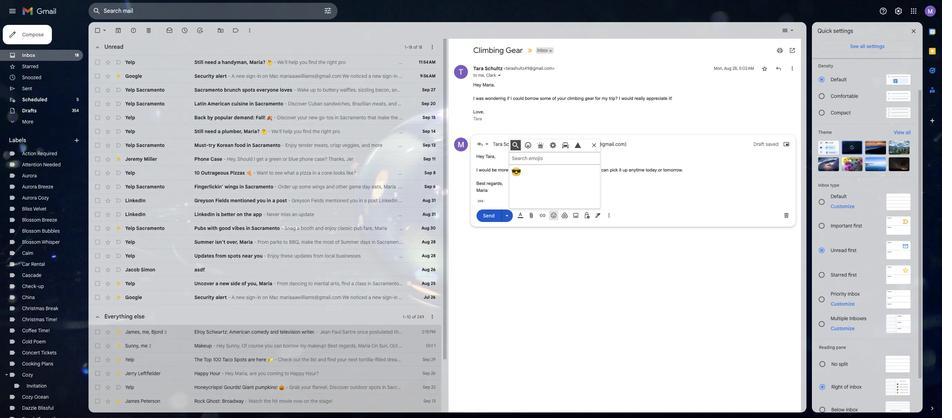 Task type: vqa. For each thing, say whether or not it's contained in the screenshot.


Task type: locate. For each thing, give the bounding box(es) containing it.
spots for everyone
[[242, 87, 255, 93]]

some inside row
[[299, 184, 311, 190]]

0 vertical spatial default
[[832, 77, 848, 83]]

still down back
[[195, 128, 204, 135]]

wings down pizzas
[[225, 184, 239, 190]]

2 aurora from the top
[[22, 184, 37, 190]]

mon, aug 28, 5:02 am
[[715, 66, 755, 71]]

1 horizontal spatial that
[[401, 281, 410, 287]]

me for makeup -
[[141, 343, 148, 349]]

hey down to me , clark
[[474, 82, 482, 88]]

cozy for cozy link
[[22, 372, 33, 378]]

maria? right handyman,
[[250, 59, 266, 65]]

unread inside button
[[105, 44, 124, 51]]

1 vertical spatial help
[[283, 128, 293, 135]]

2 ͏‌ from the left
[[362, 253, 364, 259]]

🤔 image for still need a plumber, maria?
[[261, 129, 267, 135]]

10 inside row
[[195, 170, 200, 176]]

51 ͏‌ from the left
[[423, 253, 424, 259]]

26 for asdf
[[431, 267, 436, 272]]

row containing jeremy miller
[[89, 152, 442, 166]]

climbing inside message body text box
[[564, 168, 580, 173]]

cuban
[[309, 101, 323, 107]]

sep for wake up to buttery waffles, sizzling bacon, and more ͏ ͏ ͏ ͏ ͏ ͏ ͏ ͏ ͏ ͏ ͏ ͏ ͏ ͏ ͏ ͏ ͏ ͏ ͏ ͏ ͏ ͏ ͏ ͏ ͏ ͏ ͏ ͏ ͏ ͏ ͏ ͏ ͏ ͏ ͏ ͏ ͏ ͏ ͏ ͏ ͏ ͏ ͏ ͏ ͏ ͏ ͏ ͏ ͏ ͏ ͏ ͏ ͏ ͏ ͏ ͏ ͏ ͏ ͏ ͏ ͏ ͏ ͏ ͏ ͏ ͏ ͏ ͏ ͏ ͏ ͏ ͏ ͏ ͏
[[423, 87, 430, 92]]

1 aurora from the top
[[22, 173, 37, 179]]

of inside everything else tab panel
[[413, 314, 416, 320]]

0 horizontal spatial 10
[[195, 170, 200, 176]]

1 vertical spatial –
[[405, 314, 407, 320]]

toggle split pane mode image
[[782, 27, 789, 34]]

2 still from the top
[[195, 128, 204, 135]]

see all settings
[[851, 43, 885, 50]]

1 still from the top
[[195, 59, 204, 65]]

linkedin for greyson fields mentioned you in a post
[[125, 198, 146, 204]]

attention needed
[[22, 162, 61, 168]]

aurora down the attention
[[22, 173, 37, 179]]

1 yelp sacramento from the top
[[125, 87, 165, 93]]

all right view
[[907, 129, 912, 136]]

christmas for christmas time!
[[22, 317, 44, 323]]

a right uncover
[[216, 281, 219, 287]]

2 28 from the top
[[431, 253, 436, 259]]

make
[[378, 115, 390, 121], [302, 239, 313, 245]]

2 31 from the top
[[432, 212, 436, 217]]

1 horizontal spatial starred
[[832, 272, 848, 278]]

snoozed
[[22, 74, 41, 81]]

would left be
[[479, 168, 491, 173]]

1 28 from the top
[[431, 240, 436, 245]]

the down go- at the left top of the page
[[313, 128, 320, 135]]

2 wings from the left
[[313, 184, 325, 190]]

1 vertical spatial blossom
[[22, 228, 41, 234]]

47 ͏‌ from the left
[[418, 253, 419, 259]]

spots left near
[[228, 253, 241, 259]]

television
[[280, 329, 301, 335]]

sacramento
[[136, 87, 165, 93], [195, 87, 223, 93], [136, 101, 165, 107], [255, 101, 284, 107], [340, 115, 367, 121], [136, 142, 165, 149], [252, 142, 281, 149], [136, 184, 165, 190], [245, 184, 274, 190], [136, 225, 165, 232], [252, 225, 280, 232], [377, 239, 404, 245], [373, 281, 399, 287], [408, 357, 434, 363]]

help up blue
[[283, 128, 293, 135]]

a left class on the bottom left of the page
[[352, 281, 354, 287]]

jul 26
[[424, 295, 436, 300]]

insert photo image
[[573, 212, 580, 219]]

2 horizontal spatial 18
[[419, 44, 423, 50]]

sep 26
[[423, 371, 436, 376]]

climbing left gear at top right
[[568, 96, 584, 101]]

customize button down priority inbox
[[827, 300, 860, 308]]

1 vertical spatial need
[[205, 128, 217, 135]]

customize button up important
[[827, 203, 860, 211]]

american inside unread tab panel
[[208, 101, 230, 107]]

4 yelp sacramento from the top
[[125, 184, 165, 190]]

3 customize from the top
[[832, 326, 855, 332]]

0 vertical spatial american
[[208, 101, 230, 107]]

1 vertical spatial time!
[[38, 328, 50, 334]]

are for spots
[[248, 357, 255, 363]]

2 vertical spatial blossom
[[22, 239, 41, 245]]

most
[[400, 115, 411, 121], [323, 239, 334, 245]]

customize button
[[827, 203, 860, 211], [827, 300, 860, 308], [827, 325, 860, 333]]

inbox inside labels navigation
[[22, 52, 35, 59]]

22
[[432, 385, 436, 390]]

13 ͏‌ from the left
[[376, 253, 377, 259]]

spots for near
[[228, 253, 241, 259]]

maria, down to me , clark
[[483, 82, 495, 88]]

tara inside love, tara
[[474, 116, 482, 121]]

to up hey maria,
[[474, 73, 478, 78]]

13 for unread
[[432, 143, 436, 148]]

move to image
[[217, 27, 224, 34]]

31 up 30
[[432, 212, 436, 217]]

row
[[89, 55, 448, 69], [89, 69, 442, 83], [89, 83, 505, 97], [89, 97, 501, 111], [89, 111, 501, 125], [89, 125, 442, 138], [89, 138, 481, 152], [89, 152, 442, 166], [89, 166, 448, 180], [89, 180, 489, 194], [89, 194, 442, 208], [89, 208, 442, 222], [89, 222, 483, 235], [89, 235, 510, 249], [89, 249, 442, 263], [89, 263, 442, 277], [89, 277, 521, 291], [89, 291, 442, 305], [89, 325, 442, 339], [89, 339, 442, 353], [89, 353, 509, 367], [89, 367, 442, 381], [89, 381, 442, 395], [89, 395, 442, 408]]

row containing jacob simon
[[89, 263, 442, 277]]

1 vertical spatial some
[[299, 184, 311, 190]]

28,
[[733, 66, 739, 71]]

1 horizontal spatial from
[[277, 281, 288, 287]]

28 for ͏‌
[[431, 253, 436, 259]]

2 need from the top
[[205, 128, 217, 135]]

most for summer
[[323, 239, 334, 245]]

are for maria,
[[250, 371, 257, 377]]

1 horizontal spatial wings
[[313, 184, 325, 190]]

pro up crisp
[[333, 128, 340, 135]]

0 horizontal spatial or
[[283, 156, 288, 162]]

2:15 pm
[[422, 330, 436, 335]]

businesses
[[337, 253, 361, 259]]

26 up 25
[[431, 267, 436, 272]]

0 horizontal spatial make
[[302, 239, 313, 245]]

36 ͏‌ from the left
[[404, 253, 406, 259]]

cozy ocean link
[[22, 394, 49, 401]]

would inside message body text box
[[479, 168, 491, 173]]

we'll up loves
[[277, 59, 288, 65]]

14 yelp from the top
[[125, 385, 134, 391]]

still for still need a plumber, maria?
[[195, 128, 204, 135]]

2 blossom from the top
[[22, 228, 41, 234]]

list
[[311, 357, 317, 363]]

velvet
[[33, 206, 47, 212]]

labels
[[9, 137, 26, 144]]

aug 28 for ͏‌
[[422, 253, 436, 259]]

aug left 28,
[[725, 66, 732, 71]]

jacob simon
[[125, 267, 156, 273]]

0 vertical spatial aug 28
[[422, 240, 436, 245]]

inbox button
[[537, 47, 549, 54]]

christmas up coffee time! link
[[22, 317, 44, 323]]

1 vertical spatial pro
[[333, 128, 340, 135]]

make for bbq,
[[302, 239, 313, 245]]

1 vertical spatial schultz
[[504, 141, 520, 147]]

yelp sacramento for pubs with good vibes in sacramento
[[125, 225, 165, 232]]

2 vertical spatial cozy
[[22, 394, 33, 401]]

20 ͏‌ from the left
[[385, 253, 386, 259]]

toggle confidential mode image
[[584, 212, 591, 219]]

scheduled link
[[22, 97, 47, 103]]

poem
[[34, 339, 46, 345]]

1 customize from the top
[[832, 204, 855, 210]]

🤔 image for still need a handyman, maria?
[[267, 60, 273, 66]]

7 yelp from the top
[[125, 170, 135, 176]]

͏‌
[[361, 253, 362, 259], [362, 253, 364, 259], [364, 253, 365, 259], [365, 253, 366, 259], [366, 253, 367, 259], [367, 253, 369, 259], [369, 253, 370, 259], [370, 253, 371, 259], [371, 253, 372, 259], [372, 253, 373, 259], [373, 253, 375, 259], [375, 253, 376, 259], [376, 253, 377, 259], [377, 253, 378, 259], [378, 253, 380, 259], [380, 253, 381, 259], [381, 253, 382, 259], [382, 253, 383, 259], [383, 253, 385, 259], [385, 253, 386, 259], [386, 253, 387, 259], [387, 253, 388, 259], [388, 253, 390, 259], [390, 253, 391, 259], [391, 253, 392, 259], [392, 253, 393, 259], [393, 253, 395, 259], [395, 253, 396, 259], [396, 253, 397, 259], [397, 253, 398, 259], [398, 253, 400, 259], [400, 253, 401, 259], [401, 253, 402, 259], [402, 253, 403, 259], [403, 253, 404, 259], [404, 253, 406, 259], [406, 253, 407, 259], [407, 253, 408, 259], [408, 253, 409, 259], [409, 253, 411, 259], [411, 253, 412, 259], [412, 253, 413, 259], [413, 253, 414, 259], [414, 253, 416, 259], [416, 253, 417, 259], [417, 253, 418, 259], [418, 253, 419, 259], [419, 253, 421, 259], [421, 253, 422, 259], [422, 253, 423, 259], [423, 253, 424, 259], [424, 253, 426, 259], [426, 253, 427, 259]]

drafts
[[22, 108, 37, 114]]

theme element
[[819, 129, 833, 136]]

aug down fall
[[422, 253, 430, 259]]

20 row from the top
[[89, 339, 442, 353]]

0 vertical spatial alert
[[216, 73, 227, 79]]

19 ͏‌ from the left
[[383, 253, 385, 259]]

elroy schwartz: american comedy and television writer. -
[[195, 329, 320, 335]]

0 vertical spatial breeze
[[38, 184, 53, 190]]

me left 2
[[141, 343, 148, 349]]

0 vertical spatial would
[[622, 96, 634, 101]]

7 ͏‌ from the left
[[369, 253, 370, 259]]

cozy down cooking
[[22, 372, 33, 378]]

help for still need a plumber, maria?
[[283, 128, 293, 135]]

right down go- at the left top of the page
[[321, 128, 332, 135]]

21 row from the top
[[89, 353, 509, 367]]

starred for starred first
[[832, 272, 848, 278]]

, left bjord
[[149, 329, 150, 335]]

plans
[[41, 361, 53, 367]]

2 vertical spatial hey
[[225, 371, 234, 377]]

display density element
[[819, 63, 912, 69]]

linkedin
[[125, 198, 146, 204], [125, 212, 146, 218], [195, 212, 215, 218]]

🤔 image
[[267, 60, 273, 66], [261, 129, 267, 135]]

26 inside everything else tab panel
[[431, 371, 436, 376]]

inbox left type
[[819, 183, 830, 188]]

schultz
[[485, 65, 503, 72], [504, 141, 520, 147]]

1 vertical spatial that
[[401, 281, 410, 287]]

more send options image
[[504, 212, 511, 219]]

13 yelp from the top
[[125, 357, 134, 363]]

default up comfortable
[[832, 77, 848, 83]]

more image
[[246, 27, 253, 34]]

james for james , me , bjord 3
[[125, 329, 140, 335]]

no
[[832, 361, 838, 368]]

sep 13 inside unread tab panel
[[423, 143, 436, 148]]

green
[[269, 156, 282, 162]]

sep for discover your new go-tos in sacramento that make the most of fall͏ ͏ ͏ ͏ ͏ ͏͏ ͏ ͏ ͏ ͏ ͏͏ ͏ ͏ ͏ ͏ ͏͏ ͏ ͏ ͏ ͏ ͏͏ ͏ ͏ ͏ ͏ ͏͏ ͏ ͏ ͏ ͏ ͏͏ ͏ ͏ ͏ ͏ ͏͏ ͏ ͏ ͏ ͏ ͏͏ ͏ ͏ ͏ ͏ ͏͏ ͏ ͏ ͏ ͏ ͏͏ ͏ ͏ ͏ ͏ ͏͏ ͏ ͏ ͏ ͏ ͏͏ ͏
[[423, 115, 431, 120]]

🤔 image up everyone
[[267, 60, 273, 66]]

you inside everything else tab panel
[[258, 371, 266, 377]]

blue
[[289, 156, 298, 162]]

1 horizontal spatial would
[[622, 96, 634, 101]]

inbox link
[[22, 52, 35, 59]]

– inside everything else tab panel
[[405, 314, 407, 320]]

make right bbq,
[[302, 239, 313, 245]]

1 vertical spatial or
[[659, 168, 663, 173]]

0 vertical spatial maria,
[[483, 82, 495, 88]]

0 vertical spatial make
[[378, 115, 390, 121]]

tara up the tara,
[[493, 141, 503, 147]]

2 google from the top
[[125, 295, 142, 301]]

broadway
[[222, 398, 244, 405]]

inbox for inbox button on the right
[[538, 48, 548, 53]]

settings right quick
[[834, 28, 854, 35]]

13 inside row
[[432, 413, 436, 418]]

0 vertical spatial blossom
[[22, 217, 41, 223]]

Message Body text field
[[477, 153, 790, 194]]

tara for tara schultz < tarashultz49@gmail.com >
[[474, 65, 484, 72]]

mon, aug 28, 5:02 am cell
[[715, 65, 755, 72]]

me for elroy schwartz: american comedy and television writer. -
[[142, 329, 149, 335]]

maria? down demand:
[[244, 128, 260, 135]]

some
[[541, 96, 552, 101], [299, 184, 311, 190]]

1 horizontal spatial enjoy
[[286, 142, 297, 149]]

reading pane element
[[820, 345, 911, 350]]

a left handyman,
[[218, 59, 221, 65]]

None checkbox
[[94, 27, 101, 34], [94, 73, 101, 80], [94, 100, 101, 107], [94, 156, 101, 163], [94, 183, 101, 190], [94, 197, 101, 204], [94, 225, 101, 232], [94, 267, 101, 273], [94, 294, 101, 301], [94, 343, 101, 350], [94, 357, 101, 363], [94, 384, 101, 391], [94, 398, 101, 405], [94, 27, 101, 34], [94, 73, 101, 80], [94, 100, 101, 107], [94, 156, 101, 163], [94, 183, 101, 190], [94, 197, 101, 204], [94, 225, 101, 232], [94, 267, 101, 273], [94, 294, 101, 301], [94, 343, 101, 350], [94, 357, 101, 363], [94, 384, 101, 391], [94, 398, 101, 405]]

inbox right below
[[847, 407, 859, 413]]

0 vertical spatial time!
[[45, 317, 57, 323]]

aug down sep 6
[[423, 198, 431, 203]]

6 ͏‌ from the left
[[367, 253, 369, 259]]

26 for security alert
[[431, 295, 436, 300]]

or inside row
[[283, 156, 288, 162]]

martial
[[314, 281, 330, 287]]

main menu image
[[8, 7, 17, 15]]

you up wake
[[300, 59, 308, 65]]

blossom for blossom breeze
[[22, 217, 41, 223]]

cozy up dazzle
[[22, 394, 33, 401]]

6 yelp from the top
[[125, 142, 135, 149]]

maria
[[384, 184, 396, 190], [477, 188, 488, 193], [375, 225, 387, 232], [240, 239, 253, 245], [259, 281, 273, 287]]

100
[[213, 357, 222, 363]]

1 google from the top
[[125, 73, 142, 79]]

1 horizontal spatial new
[[309, 115, 318, 121]]

customize down priority inbox
[[832, 301, 855, 307]]

maria inside the best regards, maria
[[477, 188, 488, 193]]

1 aug 28 from the top
[[422, 240, 436, 245]]

cozy up velvet at the left of page
[[38, 195, 49, 201]]

8 row from the top
[[89, 152, 442, 166]]

james , me , bjord 3
[[125, 329, 167, 335]]

blossom breeze link
[[22, 217, 57, 223]]

cuisine
[[232, 101, 248, 107]]

customize button for multiple inboxes
[[827, 325, 860, 333]]

new
[[309, 115, 318, 121], [220, 281, 229, 287]]

1 from from the left
[[216, 253, 227, 259]]

22 row from the top
[[89, 367, 442, 381]]

yelp sacramento
[[125, 87, 165, 93], [125, 101, 165, 107], [125, 142, 165, 149], [125, 184, 165, 190], [125, 225, 165, 232]]

starred inside labels navigation
[[22, 63, 39, 70]]

maria? for still need a handyman, maria?
[[250, 59, 266, 65]]

0 horizontal spatial summer
[[195, 239, 214, 245]]

car rental link
[[22, 261, 45, 268]]

your inside everything else tab panel
[[337, 357, 347, 363]]

pizzas
[[230, 170, 245, 176]]

2 vertical spatial 1
[[434, 343, 436, 349]]

1 31 from the top
[[432, 198, 436, 203]]

everything else tab panel
[[89, 305, 509, 419]]

in
[[250, 101, 254, 107], [335, 115, 339, 121], [247, 142, 251, 149], [313, 170, 317, 176], [240, 184, 244, 190], [267, 198, 271, 204], [246, 225, 251, 232], [372, 239, 376, 245], [368, 281, 372, 287], [403, 357, 407, 363]]

0 horizontal spatial wings
[[225, 184, 239, 190]]

41 ͏‌ from the left
[[411, 253, 412, 259]]

0 vertical spatial sep 13
[[423, 143, 436, 148]]

security alert - down uncover
[[195, 295, 232, 301]]

– inside unread tab panel
[[407, 44, 409, 50]]

still for still need a handyman, maria?
[[195, 59, 204, 65]]

16 row from the top
[[89, 263, 442, 277]]

3 yelp from the top
[[125, 101, 135, 107]]

8 yelp from the top
[[125, 184, 135, 190]]

2 security from the top
[[195, 295, 215, 301]]

2 vertical spatial sep 13
[[424, 413, 436, 418]]

2 security alert - from the top
[[195, 295, 232, 301]]

security alert -
[[195, 73, 232, 79], [195, 295, 232, 301]]

tender
[[299, 142, 313, 149]]

aug up the aug 25
[[422, 267, 430, 272]]

blossom down bliss velvet link
[[22, 217, 41, 223]]

1 horizontal spatial from
[[313, 253, 324, 259]]

inbox for inbox type
[[819, 183, 830, 188]]

1 vertical spatial enjoy
[[268, 253, 279, 259]]

discover down wake
[[288, 101, 307, 107]]

more
[[402, 87, 413, 93], [398, 101, 410, 107], [372, 142, 383, 149], [499, 168, 509, 173]]

up right it
[[623, 168, 628, 173]]

13 inside unread tab panel
[[432, 143, 436, 148]]

google for 9:56 am
[[125, 73, 142, 79]]

12 yelp from the top
[[125, 281, 135, 287]]

2 alert from the top
[[216, 295, 227, 301]]

settings right see
[[867, 43, 885, 50]]

asdf link
[[195, 267, 403, 273]]

sacramento inside everything else tab panel
[[408, 357, 434, 363]]

0 vertical spatial 13
[[432, 143, 436, 148]]

happy hour - hey maria, are you coming to happy hour?
[[195, 371, 319, 377]]

are left here
[[248, 357, 255, 363]]

skills͏
[[443, 281, 454, 287]]

2 row from the top
[[89, 69, 442, 83]]

i left 'get' at the top of page
[[254, 156, 255, 162]]

help up loves
[[289, 59, 298, 65]]

– for 10
[[405, 314, 407, 320]]

to
[[474, 73, 478, 78], [317, 87, 322, 93], [534, 168, 537, 173], [269, 170, 274, 176], [284, 239, 288, 245], [309, 281, 313, 287], [285, 371, 289, 377]]

climbing for gear
[[568, 96, 584, 101]]

phone case - hey, should i get a green or blue phone case? thanks, jer
[[195, 156, 354, 162]]

right for still need a handyman, maria?
[[327, 59, 337, 65]]

china
[[22, 295, 35, 301]]

tara down love,
[[474, 116, 482, 121]]

2 summer from the left
[[341, 239, 359, 245]]

over,
[[227, 239, 238, 245]]

1 vertical spatial christmas
[[22, 317, 44, 323]]

50 ͏‌ from the left
[[422, 253, 423, 259]]

for
[[596, 96, 601, 101]]

1 inside unread tab panel
[[405, 44, 407, 50]]

or left blue
[[283, 156, 288, 162]]

pro for still need a plumber, maria?
[[333, 128, 340, 135]]

on right now
[[304, 398, 310, 405]]

delete image
[[145, 27, 152, 34]]

most left fall͏
[[400, 115, 411, 121]]

security alert - for jul 26
[[195, 295, 232, 301]]

unread tab panel
[[89, 39, 521, 305]]

1 vertical spatial tara
[[474, 116, 482, 121]]

🌮 image
[[268, 358, 274, 363]]

1 vertical spatial maria,
[[235, 371, 249, 377]]

unread for unread
[[105, 44, 124, 51]]

aurora up bliss
[[22, 195, 37, 201]]

1 vertical spatial would
[[479, 168, 491, 173]]

1 horizontal spatial schultz
[[504, 141, 520, 147]]

0 horizontal spatial schultz
[[485, 65, 503, 72]]

customize button for default
[[827, 203, 860, 211]]

case
[[211, 156, 222, 162]]

0 horizontal spatial clark
[[487, 73, 496, 78]]

0 horizontal spatial from
[[216, 253, 227, 259]]

None checkbox
[[94, 59, 101, 66], [94, 87, 101, 93], [94, 114, 101, 121], [94, 128, 101, 135], [94, 142, 101, 149], [94, 170, 101, 177], [94, 211, 101, 218], [94, 239, 101, 246], [94, 253, 101, 260], [94, 280, 101, 287], [94, 329, 101, 336], [94, 370, 101, 377], [94, 412, 101, 419], [94, 59, 101, 66], [94, 87, 101, 93], [94, 114, 101, 121], [94, 128, 101, 135], [94, 142, 101, 149], [94, 170, 101, 177], [94, 211, 101, 218], [94, 239, 101, 246], [94, 253, 101, 260], [94, 280, 101, 287], [94, 329, 101, 336], [94, 370, 101, 377], [94, 412, 101, 419]]

all inside button
[[907, 129, 912, 136]]

1 horizontal spatial most
[[400, 115, 411, 121]]

1 vertical spatial from
[[277, 281, 288, 287]]

0 horizontal spatial starred
[[22, 63, 39, 70]]

aug 28 up the aug 26
[[422, 253, 436, 259]]

booth
[[301, 225, 314, 232]]

0 vertical spatial most
[[400, 115, 411, 121]]

blossom up calm
[[22, 239, 41, 245]]

1 vertical spatial hey
[[477, 154, 485, 159]]

clark left show details icon
[[487, 73, 496, 78]]

first for unread first
[[849, 247, 857, 254]]

breeze for aurora breeze
[[38, 184, 53, 190]]

me left bjord
[[142, 329, 149, 335]]

1 vertical spatial most
[[323, 239, 334, 245]]

4 row from the top
[[89, 97, 501, 111]]

1 horizontal spatial clark
[[523, 141, 534, 147]]

from left dancing
[[277, 281, 288, 287]]

aurora breeze link
[[22, 184, 53, 190]]

11 ͏‌ from the left
[[373, 253, 375, 259]]

inbox inside button
[[538, 48, 548, 53]]

tara schultz cell
[[474, 65, 555, 72]]

aug left 30
[[422, 226, 430, 231]]

calm link
[[22, 250, 33, 257]]

sep for hey, should i get a green or blue phone case? thanks, jer
[[424, 156, 431, 162]]

aug for linkedin is better on the app
[[423, 212, 431, 217]]

pub
[[354, 225, 363, 232]]

jul
[[424, 295, 430, 300]]

parks
[[270, 239, 282, 245]]

discard draft ‪(⌘⇧d)‬ image
[[784, 212, 790, 219]]

unread for unread first
[[832, 247, 848, 254]]

0 vertical spatial spots
[[242, 87, 255, 93]]

sep 11
[[424, 156, 436, 162]]

in inside tab panel
[[403, 357, 407, 363]]

Search mail text field
[[104, 8, 305, 15]]

aug down aug 30
[[422, 240, 430, 245]]

0 vertical spatial settings
[[834, 28, 854, 35]]

find right "arts,"
[[342, 281, 350, 287]]

aug for summer isn't over, maria
[[422, 240, 430, 245]]

clark for me
[[487, 73, 496, 78]]

1 christmas from the top
[[22, 306, 44, 312]]

a
[[218, 59, 221, 65], [218, 128, 221, 135], [265, 156, 268, 162], [296, 170, 299, 176], [318, 170, 321, 176], [273, 198, 275, 204], [297, 225, 300, 232], [216, 281, 219, 287], [352, 281, 354, 287]]

1 vertical spatial google
[[125, 295, 142, 301]]

aurora for aurora link on the left of the page
[[22, 173, 37, 179]]

1 vertical spatial 10
[[407, 314, 411, 320]]

38 ͏‌ from the left
[[407, 253, 408, 259]]

9 yelp from the top
[[125, 225, 135, 232]]

aug left 25
[[422, 281, 430, 286]]

0 vertical spatial christmas
[[22, 306, 44, 312]]

25 ͏‌ from the left
[[391, 253, 392, 259]]

1 horizontal spatial unread
[[832, 247, 848, 254]]

outrageous
[[201, 170, 229, 176]]

inbox section options image
[[429, 314, 436, 321]]

2 james from the top
[[125, 398, 140, 405]]

your left skills͏
[[432, 281, 442, 287]]

12 ͏‌ from the left
[[375, 253, 376, 259]]

discover right the 🍂 image
[[277, 115, 297, 121]]

insert emoji ‪(⌘⇧2)‬ image
[[551, 212, 558, 219]]

new left side
[[220, 281, 229, 287]]

1 security from the top
[[195, 73, 215, 79]]

pizza
[[300, 170, 312, 176]]

first for important first
[[854, 223, 863, 229]]

2 vertical spatial tara
[[493, 141, 503, 147]]

0 vertical spatial 🤔 image
[[267, 60, 273, 66]]

0 horizontal spatial happy
[[195, 371, 209, 377]]

need left handyman,
[[205, 59, 217, 65]]

cozy for cozy ocean
[[22, 394, 33, 401]]

1 vertical spatial new
[[220, 281, 229, 287]]

time! for coffee time!
[[38, 328, 50, 334]]

car
[[22, 261, 30, 268]]

alert for 9:56 am
[[216, 73, 227, 79]]

ghost:
[[206, 398, 221, 405]]

first down 'important first'
[[849, 247, 857, 254]]

1 vertical spatial my
[[557, 168, 563, 173]]

0 horizontal spatial unread
[[105, 44, 124, 51]]

draft
[[754, 141, 765, 147]]

40 ͏‌ from the left
[[409, 253, 411, 259]]

settings image
[[895, 7, 904, 15]]

happy
[[520, 168, 532, 173]]

more left sep 27
[[402, 87, 413, 93]]

1 vertical spatial james
[[125, 398, 140, 405]]

1 vertical spatial aug 28
[[422, 253, 436, 259]]

maria right the over, on the bottom of page
[[240, 239, 253, 245]]

0 vertical spatial customize
[[832, 204, 855, 210]]

the up the buttery
[[319, 59, 326, 65]]

time! down break
[[45, 317, 57, 323]]

cascade link
[[22, 272, 41, 279]]

inbox type element
[[819, 183, 912, 188]]

labels image
[[233, 27, 240, 34]]

from left local
[[313, 253, 324, 259]]

climbing for gear!
[[564, 168, 580, 173]]

blossom for blossom bubbles
[[22, 228, 41, 234]]

it
[[620, 168, 622, 173]]

49 ͏‌ from the left
[[421, 253, 422, 259]]

0 vertical spatial starred
[[22, 63, 39, 70]]

1 vertical spatial customize
[[832, 301, 855, 307]]

39 ͏‌ from the left
[[408, 253, 409, 259]]

classic
[[338, 225, 353, 232]]

tab list
[[924, 22, 943, 394]]

dancing
[[290, 281, 307, 287]]

2 default from the top
[[832, 194, 848, 200]]

0 vertical spatial security
[[195, 73, 215, 79]]

to inside everything else tab panel
[[285, 371, 289, 377]]

split
[[840, 361, 849, 368]]

hey down the top 100 taco spots are here
[[225, 371, 234, 377]]

1 vertical spatial make
[[302, 239, 313, 245]]

1 vertical spatial on
[[304, 398, 310, 405]]

0 vertical spatial james
[[125, 329, 140, 335]]

to left see
[[269, 170, 274, 176]]

find right list
[[328, 357, 336, 363]]

archive image
[[115, 27, 122, 34]]

american left comedy
[[229, 329, 250, 335]]

1 for 1 – 10 of 249
[[403, 314, 405, 320]]

1 vertical spatial meats,
[[314, 142, 329, 149]]

- we'll help you find the right pro ͏ ͏ ͏ ͏ ͏ ͏ ͏ ͏ ͏ ͏ ͏ ͏ ͏ ͏ ͏ ͏ ͏ ͏ ͏ ͏ ͏ ͏ ͏ ͏ ͏ ͏ ͏ ͏ ͏ ͏ ͏ ͏ ͏ ͏ ͏ ͏ ͏ ͏ ͏ ͏ ͏ ͏ ͏ ͏ ͏ ͏ ͏ ͏ ͏ ͏ ͏ ͏ ͏ ͏ ͏ ͏ ͏ ͏ ͏ ͏ ͏ ͏ ͏ ͏ ͏ ͏ ͏ ͏ ͏ ͏ ͏ ͏ ͏ ͏ ͏ ͏ ͏ ͏ ͏ ͏ ͏ ͏ up the 'veggies,'
[[267, 128, 442, 135]]

1 security alert - from the top
[[195, 73, 232, 79]]

all for view
[[907, 129, 912, 136]]

all inside "button"
[[861, 43, 866, 50]]

1 horizontal spatial make
[[378, 115, 390, 121]]

starred up priority
[[832, 272, 848, 278]]

28 for ͏
[[431, 240, 436, 245]]

maria, inside row
[[235, 371, 249, 377]]

1 horizontal spatial spots
[[242, 87, 255, 93]]

0 horizontal spatial on
[[237, 212, 243, 218]]

inbox up starred link
[[22, 52, 35, 59]]

– for 18
[[407, 44, 409, 50]]

27 ͏‌ from the left
[[393, 253, 395, 259]]

hey for hey maria,
[[474, 82, 482, 88]]

1 need from the top
[[205, 59, 217, 65]]

1 vertical spatial security alert -
[[195, 295, 232, 301]]

wake
[[297, 87, 309, 93]]

0 vertical spatial security alert -
[[195, 73, 232, 79]]

wings down cone
[[313, 184, 325, 190]]

1 vertical spatial alert
[[216, 295, 227, 301]]

still
[[195, 59, 204, 65], [195, 128, 204, 135]]

anytime
[[629, 168, 645, 173]]

None search field
[[89, 3, 338, 19]]

0 vertical spatial 1
[[405, 44, 407, 50]]

0 vertical spatial clark
[[487, 73, 496, 78]]

1 horizontal spatial 10
[[407, 314, 411, 320]]

a left plumber,
[[218, 128, 221, 135]]

25
[[431, 281, 436, 286]]

help for still need a handyman, maria?
[[289, 59, 298, 65]]

hey tara,
[[477, 154, 496, 159]]

0 vertical spatial some
[[541, 96, 552, 101]]

still down add to tasks 'icon'
[[195, 59, 204, 65]]

10 yelp from the top
[[125, 239, 135, 245]]

tickets
[[41, 350, 57, 356]]

to left the buttery
[[317, 87, 322, 93]]

1 horizontal spatial all
[[907, 129, 912, 136]]

schultz up show details icon
[[485, 65, 503, 72]]

we'll for still need a plumber, maria?
[[272, 128, 282, 135]]

19 row from the top
[[89, 325, 442, 339]]

hey inside message body text box
[[477, 154, 485, 159]]

pick
[[610, 168, 618, 173]]

labels heading
[[9, 137, 73, 144]]

on inside unread tab panel
[[237, 212, 243, 218]]

settings inside see all settings "button"
[[867, 43, 885, 50]]

0 vertical spatial 10
[[195, 170, 200, 176]]

aug inside cell
[[725, 66, 732, 71]]

1 vertical spatial all
[[907, 129, 912, 136]]

breeze up aurora cozy 'link'
[[38, 184, 53, 190]]

in right tos
[[335, 115, 339, 121]]



Task type: describe. For each thing, give the bounding box(es) containing it.
0 vertical spatial discover
[[288, 101, 307, 107]]

need for handyman,
[[205, 59, 217, 65]]

12 row from the top
[[89, 208, 442, 222]]

1 horizontal spatial my
[[602, 96, 608, 101]]

customize for default
[[832, 204, 855, 210]]

yelp sacramento for must-try korean food in sacramento
[[125, 142, 165, 149]]

the up updates from spots near you - enjoy these updates from local businesses ͏‌ ͏‌ ͏‌ ͏‌ ͏‌ ͏‌ ͏‌ ͏‌ ͏‌ ͏‌ ͏‌ ͏‌ ͏‌ ͏‌ ͏‌ ͏‌ ͏‌ ͏‌ ͏‌ ͏‌ ͏‌ ͏‌ ͏‌ ͏‌ ͏‌ ͏‌ ͏‌ ͏‌ ͏‌ ͏‌ ͏‌ ͏‌ ͏‌ ͏‌ ͏‌ ͏‌ ͏‌ ͏‌ ͏‌ ͏‌ ͏‌ ͏‌ ͏‌ ͏‌ ͏‌ ͏‌ ͏‌ ͏‌ ͏‌ ͏‌ ͏‌ ͏‌ ͏‌
[[315, 239, 322, 245]]

, up happy
[[520, 141, 522, 147]]

some for wings
[[299, 184, 311, 190]]

17 ͏‌ from the left
[[381, 253, 382, 259]]

climbing gear main content
[[89, 22, 807, 419]]

brunch
[[224, 87, 241, 93]]

row containing jerry leftfielder
[[89, 367, 442, 381]]

movie
[[279, 398, 292, 405]]

aurora for aurora breeze
[[22, 184, 37, 190]]

coffee
[[22, 328, 37, 334]]

2 happy from the left
[[291, 371, 305, 377]]

updates from spots near you - enjoy these updates from local businesses ͏‌ ͏‌ ͏‌ ͏‌ ͏‌ ͏‌ ͏‌ ͏‌ ͏‌ ͏‌ ͏‌ ͏‌ ͏‌ ͏‌ ͏‌ ͏‌ ͏‌ ͏‌ ͏‌ ͏‌ ͏‌ ͏‌ ͏‌ ͏‌ ͏‌ ͏‌ ͏‌ ͏‌ ͏‌ ͏‌ ͏‌ ͏‌ ͏‌ ͏‌ ͏‌ ͏‌ ͏‌ ͏‌ ͏‌ ͏‌ ͏‌ ͏‌ ͏‌ ͏‌ ͏‌ ͏‌ ͏‌ ͏‌ ͏‌ ͏‌ ͏‌ ͏‌ ͏‌
[[195, 253, 427, 259]]

fingerlickin' wings in sacramento - order up some wings and other game day eats, maria ͏ ͏ ͏ ͏ ͏ ͏ ͏ ͏ ͏ ͏ ͏ ͏ ͏ ͏ ͏ ͏ ͏ ͏ ͏ ͏ ͏ ͏ ͏ ͏ ͏ ͏ ͏ ͏ ͏ ͏ ͏ ͏ ͏ ͏ ͏ ͏ ͏ ͏ ͏ ͏ ͏ ͏ ͏ ͏ ͏ ͏ ͏ ͏ ͏ ͏ ͏ ͏ ͏ ͏ ͏ ͏ ͏ ͏ ͏ ͏ ͏ ͏ ͏ ͏ ͏ ͏ ͏ ͏ ͏ ͏ ͏ ͏ ͏ ͏ ͏
[[195, 184, 489, 190]]

11 yelp from the top
[[125, 253, 135, 259]]

10 ͏‌ from the left
[[372, 253, 373, 259]]

aug for updates from spots near you
[[422, 253, 430, 259]]

be
[[492, 168, 497, 173]]

, up sunny , me 2
[[140, 329, 141, 335]]

linkedin for linkedin is better on the app
[[125, 212, 146, 218]]

honeycrisps!
[[195, 385, 223, 391]]

back by popular demand: fall!
[[195, 115, 267, 121]]

send
[[484, 213, 495, 219]]

to inside message body text box
[[534, 168, 537, 173]]

🍂 image
[[267, 115, 273, 121]]

i left the was
[[474, 96, 475, 101]]

- we'll help you find the right pro ͏ ͏ ͏ ͏ ͏ ͏ ͏ ͏ ͏ ͏ ͏ ͏ ͏ ͏ ͏ ͏ ͏ ͏ ͏ ͏ ͏ ͏ ͏ ͏ ͏ ͏ ͏ ͏ ͏ ͏ ͏ ͏ ͏ ͏ ͏ ͏ ͏ ͏ ͏ ͏ ͏ ͏ ͏ ͏ ͏ ͏ ͏ ͏ ͏ ͏ ͏ ͏ ͏ ͏ ͏ ͏ ͏ ͏ ͏ ͏ ͏ ͏ ͏ ͏ ͏ ͏ ͏ ͏ ͏ ͏ ͏ ͏ ͏ ͏ ͏ ͏ ͏ ͏ ͏ ͏ ͏ ͏ for still need a plumber, maria?
[[267, 128, 442, 135]]

0 vertical spatial inbox
[[851, 384, 862, 390]]

and right list
[[318, 357, 326, 363]]

hey inside everything else tab panel
[[225, 371, 234, 377]]

priority inbox
[[832, 291, 861, 297]]

tarashultz49@gmail.com
[[506, 66, 553, 71]]

to left bbq,
[[284, 239, 288, 245]]

make for that
[[378, 115, 390, 121]]

23 ͏‌ from the left
[[388, 253, 390, 259]]

maria right eats,
[[384, 184, 396, 190]]

american inside everything else tab panel
[[229, 329, 250, 335]]

find inside everything else tab panel
[[328, 357, 336, 363]]

blossom for blossom whisper
[[22, 239, 41, 245]]

2 yelp from the top
[[125, 87, 135, 93]]

3 ͏‌ from the left
[[364, 253, 365, 259]]

1 vertical spatial discover
[[277, 115, 297, 121]]

1 horizontal spatial maria,
[[483, 82, 495, 88]]

1 wings from the left
[[225, 184, 239, 190]]

, up hey maria,
[[484, 73, 486, 78]]

🎃 image
[[279, 385, 285, 391]]

yelp sacramento for fingerlickin' wings in sacramento
[[125, 184, 165, 190]]

28 ͏‌ from the left
[[395, 253, 396, 259]]

search mail image
[[91, 5, 103, 17]]

7 row from the top
[[89, 138, 481, 152]]

james peterson
[[125, 398, 160, 405]]

before
[[405, 239, 419, 245]]

20
[[431, 101, 436, 106]]

google for jul 26
[[125, 295, 142, 301]]

1 aug 31 from the top
[[423, 198, 436, 203]]

pumpkins!
[[255, 385, 278, 391]]

find up tender
[[303, 128, 312, 135]]

aug for asdf
[[422, 267, 430, 272]]

a right what
[[296, 170, 299, 176]]

and left the enjoy
[[315, 225, 324, 232]]

row containing james peterson
[[89, 395, 442, 408]]

37 ͏‌ from the left
[[406, 253, 407, 259]]

miss
[[281, 212, 291, 218]]

15 ͏‌ from the left
[[378, 253, 380, 259]]

give
[[539, 168, 547, 173]]

2 from from the left
[[313, 253, 324, 259]]

1 inside row
[[434, 343, 436, 349]]

inbox for inbox link
[[22, 52, 35, 59]]

😎 image
[[512, 167, 522, 177]]

pro for still need a handyman, maria?
[[339, 59, 346, 65]]

, left 2
[[138, 343, 140, 349]]

show details image
[[498, 73, 502, 78]]

in up the mentioned
[[240, 184, 244, 190]]

greyson
[[195, 198, 214, 204]]

up inside labels navigation
[[38, 284, 44, 290]]

0 vertical spatial new
[[309, 115, 318, 121]]

linkedin is better on the app - never miss an update ͏ ͏ ͏ ͏ ͏ ͏ ͏ ͏ ͏ ͏ ͏ ͏ ͏ ͏ ͏ ͏ ͏ ͏ ͏ ͏ ͏ ͏ ͏ ͏ ͏ ͏ ͏ ͏ ͏ ͏ ͏ ͏ ͏ ͏ ͏ ͏ ͏ ͏ ͏ ͏ ͏ ͏ ͏ ͏ ͏ ͏ ͏ ͏ ͏ ͏ ͏ ͏ ͏ ͏ ͏ ͏ ͏ ͏ ͏ ͏ ͏ ͏ ͏ ͏ ͏ ͏ ͏ ͏ ͏ ͏ ͏ ͏ ͏ ͏ ͏ ͏ ͏ ͏ ͏ ͏ ͏ ͏ ͏ ͏ ͏ ͏ ͏ ͏ ͏ ͏
[[195, 212, 426, 218]]

jacob
[[125, 267, 140, 273]]

Not starred checkbox
[[762, 65, 769, 72]]

1 row from the top
[[89, 55, 448, 69]]

in right class on the bottom left of the page
[[368, 281, 372, 287]]

and right the 'veggies,'
[[362, 142, 370, 149]]

30 ͏‌ from the left
[[397, 253, 398, 259]]

spots
[[234, 357, 247, 363]]

everything
[[105, 314, 133, 321]]

sep 29
[[423, 357, 436, 362]]

0 vertical spatial meats,
[[373, 101, 387, 107]]

sep for order up some wings and other game day eats, maria ͏ ͏ ͏ ͏ ͏ ͏ ͏ ͏ ͏ ͏ ͏ ͏ ͏ ͏ ͏ ͏ ͏ ͏ ͏ ͏ ͏ ͏ ͏ ͏ ͏ ͏ ͏ ͏ ͏ ͏ ͏ ͏ ͏ ͏ ͏ ͏ ͏ ͏ ͏ ͏ ͏ ͏ ͏ ͏ ͏ ͏ ͏ ͏ ͏ ͏ ͏ ͏ ͏ ͏ ͏ ͏ ͏ ͏ ͏ ͏ ͏ ͏ ͏ ͏ ͏ ͏ ͏ ͏ ͏ ͏ ͏ ͏ ͏ ͏ ͏
[[425, 184, 433, 189]]

love,
[[474, 109, 485, 115]]

buttery
[[323, 87, 339, 93]]

customize for priority inbox
[[832, 301, 855, 307]]

a right 'get' at the top of page
[[265, 156, 268, 162]]

35 ͏‌ from the left
[[403, 253, 404, 259]]

hour
[[210, 371, 221, 377]]

schultz for ,
[[504, 141, 520, 147]]

breeze for blossom breeze
[[42, 217, 57, 223]]

0 horizontal spatial enjoy
[[268, 253, 279, 259]]

tos
[[327, 115, 334, 121]]

and right bacon,
[[392, 87, 400, 93]]

is
[[216, 212, 220, 218]]

whisper
[[42, 239, 60, 245]]

0 vertical spatial enjoy
[[286, 142, 297, 149]]

to left martial
[[309, 281, 313, 287]]

concert
[[22, 350, 40, 356]]

brazilian
[[353, 101, 371, 107]]

3 row from the top
[[89, 83, 505, 97]]

drafts link
[[22, 108, 37, 114]]

9 ͏‌ from the left
[[371, 253, 372, 259]]

inbox right priority
[[849, 291, 861, 297]]

sep 15
[[423, 115, 436, 120]]

right for still need a plumber, maria?
[[321, 128, 332, 135]]

0 horizontal spatial new
[[220, 281, 229, 287]]

18 ͏‌ from the left
[[382, 253, 383, 259]]

your left go- at the left top of the page
[[298, 115, 308, 121]]

sunny
[[125, 343, 138, 349]]

best regards, maria
[[477, 181, 504, 193]]

below inbox
[[832, 407, 859, 413]]

hey for hey tara,
[[477, 154, 485, 159]]

rental
[[31, 261, 45, 268]]

22 ͏‌ from the left
[[387, 253, 388, 259]]

aug for pubs with good vibes in sacramento
[[422, 226, 430, 231]]

52 ͏‌ from the left
[[424, 253, 426, 259]]

important
[[832, 223, 853, 229]]

schultz for <
[[485, 65, 503, 72]]

sep for we'll help you find the right pro ͏ ͏ ͏ ͏ ͏ ͏ ͏ ͏ ͏ ͏ ͏ ͏ ͏ ͏ ͏ ͏ ͏ ͏ ͏ ͏ ͏ ͏ ͏ ͏ ͏ ͏ ͏ ͏ ͏ ͏ ͏ ͏ ͏ ͏ ͏ ͏ ͏ ͏ ͏ ͏ ͏ ͏ ͏ ͏ ͏ ͏ ͏ ͏ ͏ ͏ ͏ ͏ ͏ ͏ ͏ ͏ ͏ ͏ ͏ ͏ ͏ ͏ ͏ ͏ ͏ ͏ ͏ ͏ ͏ ͏ ͏ ͏ ͏ ͏ ͏ ͏ ͏ ͏ ͏ ͏ ͏ ͏
[[423, 129, 431, 134]]

customize button for priority inbox
[[827, 300, 860, 308]]

tara for tara schultz , clark runnerman (clarkrunnerman@gmail.com)
[[493, 141, 503, 147]]

aurora cozy link
[[22, 195, 49, 201]]

starred link
[[22, 63, 39, 70]]

we'll for still need a handyman, maria?
[[277, 59, 288, 65]]

oct 1
[[426, 343, 436, 349]]

christmas for christmas break
[[22, 306, 44, 312]]

aurora for aurora cozy
[[22, 195, 37, 201]]

more right the 'veggies,'
[[372, 142, 383, 149]]

now
[[294, 398, 303, 405]]

clark for schultz
[[523, 141, 534, 147]]

density
[[819, 63, 834, 69]]

sent link
[[22, 86, 32, 92]]

in right food
[[247, 142, 251, 149]]

security for 9:56 am
[[195, 73, 215, 79]]

row containing sunny
[[89, 339, 442, 353]]

gmail image
[[22, 4, 60, 18]]

i right "if"
[[511, 96, 512, 101]]

1 vertical spatial sep 13
[[424, 399, 436, 404]]

yelp sacramento for latin american cuisine in sacramento
[[125, 101, 165, 107]]

really
[[635, 96, 646, 101]]

and right comedy
[[271, 329, 279, 335]]

security alert - for 9:56 am
[[195, 73, 232, 79]]

44 ͏‌ from the left
[[414, 253, 416, 259]]

23 row from the top
[[89, 381, 442, 395]]

you up tender
[[294, 128, 302, 135]]

31 ͏‌ from the left
[[398, 253, 400, 259]]

53 ͏‌ from the left
[[426, 253, 427, 259]]

more button
[[0, 116, 83, 127]]

check-up link
[[22, 284, 44, 290]]

a right snag
[[297, 225, 300, 232]]

in right pizza
[[313, 170, 317, 176]]

inbox type
[[819, 183, 840, 188]]

better
[[221, 212, 236, 218]]

14
[[432, 129, 436, 134]]

13 for everything else
[[432, 413, 436, 418]]

in right vibes
[[246, 225, 251, 232]]

first for starred first
[[849, 272, 858, 278]]

here
[[257, 357, 266, 363]]

blossom whisper
[[22, 239, 60, 245]]

0 vertical spatial me
[[479, 73, 484, 78]]

10 row from the top
[[89, 180, 489, 194]]

priority
[[832, 291, 847, 297]]

you right near
[[254, 253, 263, 259]]

best
[[477, 181, 486, 186]]

1 default from the top
[[832, 77, 848, 83]]

2 aug 31 from the top
[[423, 212, 436, 217]]

1 yelp from the top
[[125, 59, 135, 65]]

time! for christmas time!
[[45, 317, 57, 323]]

1 vertical spatial inbox
[[847, 407, 859, 413]]

sep for want to see what a pizza in a cone looks like? ͏ ͏ ͏ ͏ ͏ ͏ ͏ ͏ ͏ ͏͏ ͏ ͏ ͏ ͏ ͏͏ ͏ ͏ ͏ ͏ ͏ ͏ ͏ ͏ ͏ ͏͏ ͏ ͏ ͏ ͏ ͏ ͏ ͏ ͏ ͏ ͏͏ ͏ ͏ ͏ ͏ ͏ ͏ ͏ ͏ ͏ ͏͏ ͏ ͏ ͏ ͏ ͏ ͏ ͏ ͏ ͏ ͏ ͏ ͏ ͏ ͏ ͏ ͏ ͏ ͏ ͏ ͏ ͏ ͏ ͏ ͏ ͏ ͏ ͏͏ ͏ ͏
[[425, 170, 433, 176]]

customize for multiple inboxes
[[832, 326, 855, 332]]

quick settings element
[[818, 28, 854, 40]]

- we'll help you find the right pro ͏ ͏ ͏ ͏ ͏ ͏ ͏ ͏ ͏ ͏ ͏ ͏ ͏ ͏ ͏ ͏ ͏ ͏ ͏ ͏ ͏ ͏ ͏ ͏ ͏ ͏ ͏ ͏ ͏ ͏ ͏ ͏ ͏ ͏ ͏ ͏ ͏ ͏ ͏ ͏ ͏ ͏ ͏ ͏ ͏ ͏ ͏ ͏ ͏ ͏ ͏ ͏ ͏ ͏ ͏ ͏ ͏ ͏ ͏ ͏ ͏ ͏ ͏ ͏ ͏ ͏ ͏ ͏ ͏ ͏ ͏ ͏ ͏ ͏ ͏ ͏ ͏ ͏ ͏ ͏ ͏ ͏ for still need a handyman, maria?
[[273, 59, 448, 65]]

rock ghost: broadway - watch the hit movie now on the stage!
[[195, 398, 333, 405]]

advanced search options image
[[321, 4, 335, 18]]

5 ͏‌ from the left
[[366, 253, 367, 259]]

cooking plans
[[22, 361, 53, 367]]

34 ͏‌ from the left
[[402, 253, 403, 259]]

invitation
[[27, 383, 47, 389]]

the left stage!
[[311, 398, 318, 405]]

coming
[[267, 371, 284, 377]]

13 row from the top
[[89, 222, 483, 235]]

32 ͏‌ from the left
[[400, 253, 401, 259]]

dazzle
[[22, 405, 37, 412]]

6 row from the top
[[89, 125, 442, 138]]

pubs
[[195, 225, 206, 232]]

game
[[349, 184, 361, 190]]

16 ͏‌ from the left
[[380, 253, 381, 259]]

4 yelp from the top
[[125, 115, 135, 121]]

42 ͏‌ from the left
[[412, 253, 413, 259]]

up inside message body text box
[[623, 168, 628, 173]]

in right cuisine
[[250, 101, 254, 107]]

26 ͏‌ from the left
[[392, 253, 393, 259]]

29 ͏‌ from the left
[[396, 253, 397, 259]]

more options image
[[607, 212, 612, 219]]

the left hit
[[264, 398, 271, 405]]

a left cone
[[318, 170, 321, 176]]

0 vertical spatial that
[[368, 115, 377, 121]]

and up the - discover your new go-tos in sacramento that make the most of fall͏ ͏ ͏ ͏ ͏ ͏͏ ͏ ͏ ͏ ͏ ͏͏ ͏ ͏ ͏ ͏ ͏͏ ͏ ͏ ͏ ͏ ͏͏ ͏ ͏ ͏ ͏ ͏͏ ͏ ͏ ͏ ͏ ͏͏ ͏ ͏ ͏ ͏ ͏͏ ͏ ͏ ͏ ͏ ͏͏ ͏ ͏ ͏ ͏ ͏͏ ͏ ͏ ͏ ͏ ͏͏ ͏ ͏ ͏ ͏ ͏͏ ͏ ͏ ͏ ͏ ͏͏ ͏
[[389, 101, 397, 107]]

more inside message body text box
[[499, 168, 509, 173]]

show trimmed content image
[[477, 199, 485, 203]]

james for james peterson
[[125, 398, 140, 405]]

1 ͏‌ from the left
[[361, 253, 362, 259]]

starred for starred link
[[22, 63, 39, 70]]

your left gear at top right
[[558, 96, 567, 101]]

in left post
[[267, 198, 271, 204]]

14 row from the top
[[89, 235, 510, 249]]

33 ͏‌ from the left
[[401, 253, 402, 259]]

sep 13 for everything else
[[424, 413, 436, 418]]

i inside message body text box
[[477, 168, 478, 173]]

never
[[267, 212, 280, 218]]

5 row from the top
[[89, 111, 501, 125]]

yelp sacramento for sacramento brunch spots everyone loves
[[125, 87, 165, 93]]

find up wake
[[309, 59, 317, 65]]

crisp
[[330, 142, 341, 149]]

17 row from the top
[[89, 277, 521, 291]]

more up the - discover your new go-tos in sacramento that make the most of fall͏ ͏ ͏ ͏ ͏ ͏͏ ͏ ͏ ͏ ͏ ͏͏ ͏ ͏ ͏ ͏ ͏͏ ͏ ͏ ͏ ͏ ͏͏ ͏ ͏ ͏ ͏ ͏͏ ͏ ͏ ͏ ͏ ͏͏ ͏ ͏ ͏ ͏ ͏͏ ͏ ͏ ͏ ͏ ͏͏ ͏ ͏ ͏ ͏ ͏͏ ͏ ͏ ͏ ͏ ͏͏ ͏ ͏ ͏ ͏ ͏͏ ͏ ͏ ͏ ͏ ͏͏ ͏
[[398, 101, 410, 107]]

0 vertical spatial from
[[258, 239, 269, 245]]

or inside message body text box
[[659, 168, 663, 173]]

sep 13 row
[[89, 408, 442, 419]]

snoozed link
[[22, 74, 41, 81]]

taco
[[223, 357, 233, 363]]

maria right fare,
[[375, 225, 387, 232]]

the left app
[[244, 212, 252, 218]]

4 ͏‌ from the left
[[365, 253, 366, 259]]

the left list
[[302, 357, 309, 363]]

everything else
[[105, 314, 145, 321]]

a left post
[[273, 198, 275, 204]]

important first
[[832, 223, 863, 229]]

mark as read image
[[166, 27, 173, 34]]

report spam image
[[130, 27, 137, 34]]

up right order
[[292, 184, 298, 190]]

0 vertical spatial cozy
[[38, 195, 49, 201]]

24 ͏‌ from the left
[[390, 253, 391, 259]]

in right days
[[372, 239, 376, 245]]

1 summer from the left
[[195, 239, 214, 245]]

45 ͏‌ from the left
[[416, 253, 417, 259]]

snooze image
[[181, 27, 188, 34]]

aug 30
[[422, 226, 436, 231]]

everyone
[[257, 87, 279, 93]]

food
[[235, 142, 246, 149]]

maria right "you,"
[[259, 281, 273, 287]]

alert for jul 26
[[216, 295, 227, 301]]

sep for discover cuban sandwiches, brazilian meats, and more ͏ ͏ ͏ ͏ ͏ ͏ ͏ ͏ ͏ ͏ ͏ ͏ ͏ ͏ ͏ ͏ ͏ ͏ ͏ ͏ ͏ ͏ ͏ ͏ ͏ ͏ ͏ ͏ ͏ ͏ ͏ ͏ ͏ ͏ ͏ ͏ ͏ ͏ ͏ ͏ ͏ ͏ ͏ ͏ ͏ ͏ ͏ ͏ ͏ ͏ ͏ ͏ ͏ ͏ ͏ ͏ ͏ ͏ ͏ ͏ ͏ ͏ ͏ ͏ ͏ ͏ ͏ ͏ ͏ ͏ ͏ ͏ ͏ ͏
[[422, 101, 430, 106]]

up right wake
[[311, 87, 316, 93]]

sep 13 for unread
[[423, 143, 436, 148]]

my inside message body text box
[[557, 168, 563, 173]]

i right trip?
[[620, 96, 621, 101]]

and left other
[[326, 184, 335, 190]]

21 ͏‌ from the left
[[386, 253, 387, 259]]

tara,
[[486, 154, 496, 159]]

required
[[38, 151, 57, 157]]

everything else button
[[91, 310, 148, 324]]

local
[[325, 253, 335, 259]]

compose button
[[3, 25, 52, 44]]

Search emojis text field
[[510, 153, 600, 165]]

row containing james
[[89, 325, 442, 339]]

the left fall͏
[[391, 115, 398, 121]]

action required
[[22, 151, 57, 157]]

support image
[[880, 7, 888, 15]]

regards,
[[487, 181, 504, 186]]

all for see
[[861, 43, 866, 50]]

sep 27
[[423, 87, 436, 92]]

popular
[[215, 115, 233, 121]]

ocean
[[34, 394, 49, 401]]

🍕 image
[[246, 171, 252, 176]]

vibes
[[232, 225, 245, 232]]

scheduled
[[22, 97, 47, 103]]

on inside everything else tab panel
[[304, 398, 310, 405]]

car rental
[[22, 261, 45, 268]]

christmas break
[[22, 306, 58, 312]]

sep for enjoy tender meats, crisp veggies, and more ͏ ͏ ͏ ͏ ͏ ͏ ͏ ͏ ͏ ͏ ͏ ͏ ͏ ͏ ͏ ͏ ͏ ͏ ͏ ͏ ͏ ͏ ͏ ͏ ͏ ͏ ͏ ͏ ͏ ͏ ͏ ͏ ͏ ͏ ͏ ͏ ͏ ͏ ͏ ͏ ͏ ͏ ͏ ͏ ͏ ͏ ͏ ͏ ͏ ͏ ͏ ͏ ͏ ͏ ͏ ͏ ͏ ͏ ͏ ͏ ͏ ͏ ͏ ͏ ͏ ͏ ͏ ͏ ͏ ͏ ͏ ͏ ͏ ͏ ͏ ͏ ͏ ͏ ͏
[[423, 143, 431, 148]]

you up app
[[257, 198, 266, 204]]

attach files image
[[528, 212, 535, 219]]

insert signature image
[[595, 212, 602, 219]]

48 ͏‌ from the left
[[419, 253, 421, 259]]

security for jul 26
[[195, 295, 215, 301]]

46 ͏‌ from the left
[[417, 253, 418, 259]]

side
[[231, 281, 240, 287]]

43 ͏‌ from the left
[[413, 253, 414, 259]]

18 inside labels navigation
[[75, 53, 79, 58]]

waffles,
[[340, 87, 357, 93]]

1 for 1 – 18 of 18
[[405, 44, 407, 50]]

i inside row
[[254, 156, 255, 162]]

insert link ‪(⌘k)‬ image
[[540, 212, 546, 219]]

right of inbox
[[832, 384, 862, 390]]

most for fall͏
[[400, 115, 411, 121]]

labels navigation
[[0, 22, 89, 419]]

settings inside quick settings element
[[834, 28, 854, 35]]

stage!
[[319, 398, 333, 405]]

insert files using drive image
[[562, 212, 569, 219]]

not starred image
[[762, 65, 769, 72]]

sep for watch the hit movie now on the stage!
[[424, 399, 431, 404]]

1 horizontal spatial 18
[[409, 44, 413, 50]]

add to tasks image
[[197, 27, 204, 34]]

10 outrageous pizzas
[[195, 170, 246, 176]]

need for plumber,
[[205, 128, 217, 135]]

isn't
[[215, 239, 226, 245]]

1 vertical spatial 13
[[432, 399, 436, 404]]

10 inside everything else tab panel
[[407, 314, 411, 320]]

18 row from the top
[[89, 291, 442, 305]]

1 happy from the left
[[195, 371, 209, 377]]

14 ͏‌ from the left
[[377, 253, 378, 259]]

the
[[195, 357, 203, 363]]

5 yelp from the top
[[125, 128, 135, 135]]

8 ͏‌ from the left
[[370, 253, 371, 259]]

15 row from the top
[[89, 249, 442, 263]]

9 row from the top
[[89, 166, 448, 180]]

11 row from the top
[[89, 194, 442, 208]]

you inside message body text box
[[548, 168, 555, 173]]

9:56 am
[[420, 73, 436, 79]]

next
[[348, 357, 358, 363]]

aug 28 for ͏
[[422, 240, 436, 245]]

an
[[292, 212, 298, 218]]

maria? for still need a plumber, maria?
[[244, 128, 260, 135]]



